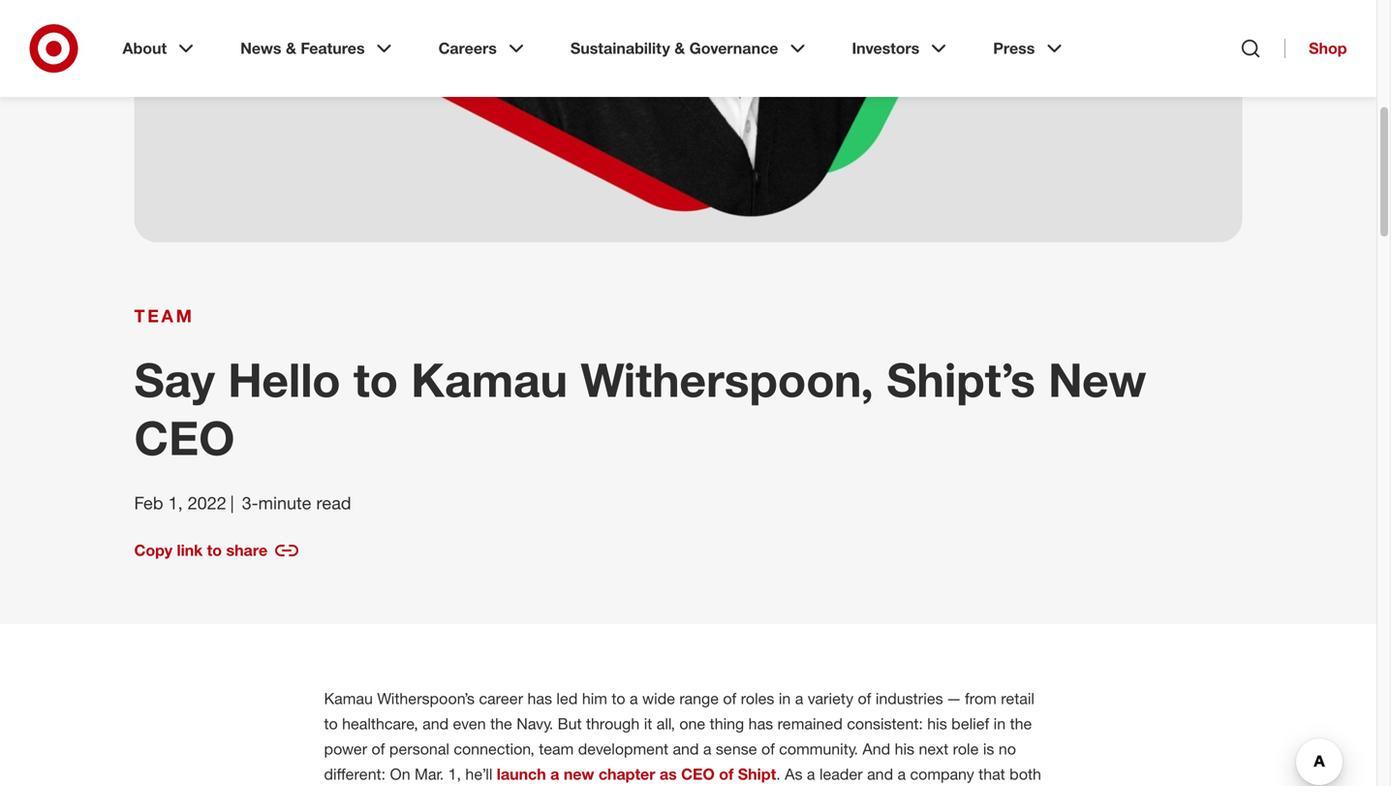 Task type: locate. For each thing, give the bounding box(es) containing it.
1 & from the left
[[286, 39, 297, 58]]

kamau
[[411, 351, 568, 408], [324, 689, 373, 708]]

chapter
[[599, 765, 656, 784]]

to right link
[[207, 541, 222, 560]]

to
[[354, 351, 398, 408], [207, 541, 222, 560], [612, 689, 626, 708], [324, 714, 338, 733]]

0 horizontal spatial 1,
[[168, 492, 183, 513]]

1 vertical spatial kamau
[[324, 689, 373, 708]]

1 horizontal spatial kamau
[[411, 351, 568, 408]]

of
[[723, 689, 737, 708], [858, 689, 872, 708], [372, 740, 385, 758], [762, 740, 775, 758], [719, 765, 734, 784]]

news & features
[[241, 39, 365, 58]]

belief
[[952, 714, 990, 733]]

that
[[979, 765, 1006, 784]]

1 vertical spatial in
[[994, 714, 1006, 733]]

shipt's
[[887, 351, 1036, 408]]

1, left he'll
[[448, 765, 461, 784]]

0 horizontal spatial and
[[423, 714, 449, 733]]

has up navy.
[[528, 689, 552, 708]]

1 vertical spatial and
[[673, 740, 699, 758]]

role
[[953, 740, 979, 758]]

0 horizontal spatial the
[[491, 714, 513, 733]]

through
[[586, 714, 640, 733]]

of up "thing"
[[723, 689, 737, 708]]

the down retail
[[1011, 714, 1033, 733]]

0 vertical spatial has
[[528, 689, 552, 708]]

range
[[680, 689, 719, 708]]

1,
[[168, 492, 183, 513], [448, 765, 461, 784]]

to right hello in the left of the page
[[354, 351, 398, 408]]

careers
[[439, 39, 497, 58]]

ceo down say
[[134, 410, 235, 466]]

healthcare,
[[342, 714, 418, 733]]

0 horizontal spatial ceo
[[134, 410, 235, 466]]

minute
[[258, 492, 312, 513]]

0 vertical spatial ceo
[[134, 410, 235, 466]]

in right roles
[[779, 689, 791, 708]]

and
[[423, 714, 449, 733], [673, 740, 699, 758], [868, 765, 894, 784]]

0 vertical spatial his
[[928, 714, 948, 733]]

& inside news & features link
[[286, 39, 297, 58]]

of down sense
[[719, 765, 734, 784]]

0 horizontal spatial in
[[779, 689, 791, 708]]

1 the from the left
[[491, 714, 513, 733]]

0 horizontal spatial kamau
[[324, 689, 373, 708]]

power
[[324, 740, 367, 758]]

1 vertical spatial 1,
[[448, 765, 461, 784]]

consistent:
[[847, 714, 924, 733]]

1, inside kamau witherspoon's career has led him to a wide range of roles in a variety of industries — from retail to healthcare, and even the navy. but through it all, one thing has remained consistent: his belief in the power of personal connection, team development and a sense of community. and his next role is no different: on mar. 1, he'll
[[448, 765, 461, 784]]

1 horizontal spatial in
[[994, 714, 1006, 733]]

all,
[[657, 714, 675, 733]]

ceo right "as"
[[682, 765, 715, 784]]

feb 1, 2022
[[134, 492, 226, 513]]

1 vertical spatial ceo
[[682, 765, 715, 784]]

1, right 'feb'
[[168, 492, 183, 513]]

team
[[134, 305, 194, 326]]

& right news
[[286, 39, 297, 58]]

2 horizontal spatial and
[[868, 765, 894, 784]]

news & features link
[[227, 23, 410, 74]]

and down one
[[673, 740, 699, 758]]

2022
[[188, 492, 226, 513]]

a left sense
[[704, 740, 712, 758]]

1 horizontal spatial ceo
[[682, 765, 715, 784]]

career
[[479, 689, 523, 708]]

and inside the . as a leader and a company that both
[[868, 765, 894, 784]]

new
[[1049, 351, 1147, 408]]

in
[[779, 689, 791, 708], [994, 714, 1006, 733]]

both
[[1010, 765, 1042, 784]]

1 horizontal spatial 1,
[[448, 765, 461, 784]]

team link
[[134, 304, 1243, 328]]

and down and
[[868, 765, 894, 784]]

his
[[928, 714, 948, 733], [895, 740, 915, 758]]

. as a leader and a company that both
[[324, 765, 1042, 786]]

ceo
[[134, 410, 235, 466], [682, 765, 715, 784]]

as
[[785, 765, 803, 784]]

one
[[680, 714, 706, 733]]

next
[[919, 740, 949, 758]]

connection,
[[454, 740, 535, 758]]

& left governance
[[675, 39, 685, 58]]

witherspoon,
[[581, 351, 874, 408]]

a left company
[[898, 765, 906, 784]]

say hello to kamau witherspoon, shipt's new ceo
[[134, 351, 1147, 466]]

1 vertical spatial his
[[895, 740, 915, 758]]

0 vertical spatial kamau
[[411, 351, 568, 408]]

and down witherspoon's
[[423, 714, 449, 733]]

press
[[994, 39, 1036, 58]]

has
[[528, 689, 552, 708], [749, 714, 774, 733]]

mar.
[[415, 765, 444, 784]]

has down roles
[[749, 714, 774, 733]]

0 vertical spatial and
[[423, 714, 449, 733]]

hello
[[228, 351, 341, 408]]

1 horizontal spatial has
[[749, 714, 774, 733]]

0 horizontal spatial has
[[528, 689, 552, 708]]

the
[[491, 714, 513, 733], [1011, 714, 1033, 733]]

him
[[582, 689, 608, 708]]

personal
[[389, 740, 450, 758]]

the down career
[[491, 714, 513, 733]]

his right and
[[895, 740, 915, 758]]

in up no
[[994, 714, 1006, 733]]

1 horizontal spatial the
[[1011, 714, 1033, 733]]

kamau inside say hello to kamau witherspoon, shipt's new ceo
[[411, 351, 568, 408]]

2 & from the left
[[675, 39, 685, 58]]

0 horizontal spatial &
[[286, 39, 297, 58]]

no
[[999, 740, 1017, 758]]

3-
[[242, 492, 258, 513]]

his up next
[[928, 714, 948, 733]]

& inside sustainability & governance link
[[675, 39, 685, 58]]

shop
[[1310, 39, 1348, 58]]

1 horizontal spatial &
[[675, 39, 685, 58]]

a
[[630, 689, 638, 708], [796, 689, 804, 708], [704, 740, 712, 758], [551, 765, 560, 784], [807, 765, 816, 784], [898, 765, 906, 784]]

shipt
[[738, 765, 777, 784]]

1 vertical spatial has
[[749, 714, 774, 733]]

2 vertical spatial and
[[868, 765, 894, 784]]



Task type: describe. For each thing, give the bounding box(es) containing it.
a left wide
[[630, 689, 638, 708]]

say
[[134, 351, 215, 408]]

on
[[390, 765, 411, 784]]

different:
[[324, 765, 386, 784]]

navy.
[[517, 714, 554, 733]]

copy link to share button
[[134, 539, 299, 562]]

sustainability & governance
[[571, 39, 779, 58]]

launch a new chapter as ceo of shipt
[[497, 765, 777, 784]]

0 vertical spatial 1,
[[168, 492, 183, 513]]

sense
[[716, 740, 758, 758]]

team
[[539, 740, 574, 758]]

new
[[564, 765, 595, 784]]

roles
[[741, 689, 775, 708]]

ceo inside say hello to kamau witherspoon, shipt's new ceo
[[134, 410, 235, 466]]

even
[[453, 714, 486, 733]]

about
[[123, 39, 167, 58]]

governance
[[690, 39, 779, 58]]

a up remained
[[796, 689, 804, 708]]

—
[[948, 689, 961, 708]]

wide
[[643, 689, 676, 708]]

he'll
[[466, 765, 493, 784]]

of down "healthcare,"
[[372, 740, 385, 758]]

careers link
[[425, 23, 542, 74]]

from
[[965, 689, 997, 708]]

thing
[[710, 714, 745, 733]]

to inside button
[[207, 541, 222, 560]]

features
[[301, 39, 365, 58]]

shop link
[[1285, 39, 1348, 58]]

about link
[[109, 23, 211, 74]]

of up shipt
[[762, 740, 775, 758]]

of up consistent:
[[858, 689, 872, 708]]

kamau witherspoon's career has led him to a wide range of roles in a variety of industries — from retail to healthcare, and even the navy. but through it all, one thing has remained consistent: his belief in the power of personal connection, team development and a sense of community. and his next role is no different: on mar. 1, he'll
[[324, 689, 1035, 784]]

link
[[177, 541, 203, 560]]

industries
[[876, 689, 944, 708]]

launch
[[497, 765, 546, 784]]

& for governance
[[675, 39, 685, 58]]

to right him
[[612, 689, 626, 708]]

is
[[984, 740, 995, 758]]

but
[[558, 714, 582, 733]]

feb
[[134, 492, 163, 513]]

0 vertical spatial in
[[779, 689, 791, 708]]

community.
[[780, 740, 859, 758]]

copy
[[134, 541, 173, 560]]

a right as
[[807, 765, 816, 784]]

investors link
[[839, 23, 965, 74]]

3-minute read
[[242, 492, 351, 513]]

and
[[863, 740, 891, 758]]

variety
[[808, 689, 854, 708]]

news
[[241, 39, 282, 58]]

a left new
[[551, 765, 560, 784]]

copy link to share
[[134, 541, 268, 560]]

& for features
[[286, 39, 297, 58]]

retail
[[1001, 689, 1035, 708]]

sustainability & governance link
[[557, 23, 823, 74]]

leader
[[820, 765, 863, 784]]

investors
[[852, 39, 920, 58]]

launch a new chapter as ceo of shipt link
[[497, 765, 777, 784]]

sustainability
[[571, 39, 671, 58]]

to inside say hello to kamau witherspoon, shipt's new ceo
[[354, 351, 398, 408]]

press link
[[980, 23, 1080, 74]]

witherspoon's
[[377, 689, 475, 708]]

share
[[226, 541, 268, 560]]

remained
[[778, 714, 843, 733]]

0 horizontal spatial his
[[895, 740, 915, 758]]

2 the from the left
[[1011, 714, 1033, 733]]

as
[[660, 765, 677, 784]]

led
[[557, 689, 578, 708]]

to up power
[[324, 714, 338, 733]]

.
[[777, 765, 781, 784]]

read
[[316, 492, 351, 513]]

it
[[644, 714, 653, 733]]

development
[[578, 740, 669, 758]]

1 horizontal spatial and
[[673, 740, 699, 758]]

1 horizontal spatial his
[[928, 714, 948, 733]]

company
[[911, 765, 975, 784]]

kamau inside kamau witherspoon's career has led him to a wide range of roles in a variety of industries — from retail to healthcare, and even the navy. but through it all, one thing has remained consistent: his belief in the power of personal connection, team development and a sense of community. and his next role is no different: on mar. 1, he'll
[[324, 689, 373, 708]]



Task type: vqa. For each thing, say whether or not it's contained in the screenshot.
MAKING
no



